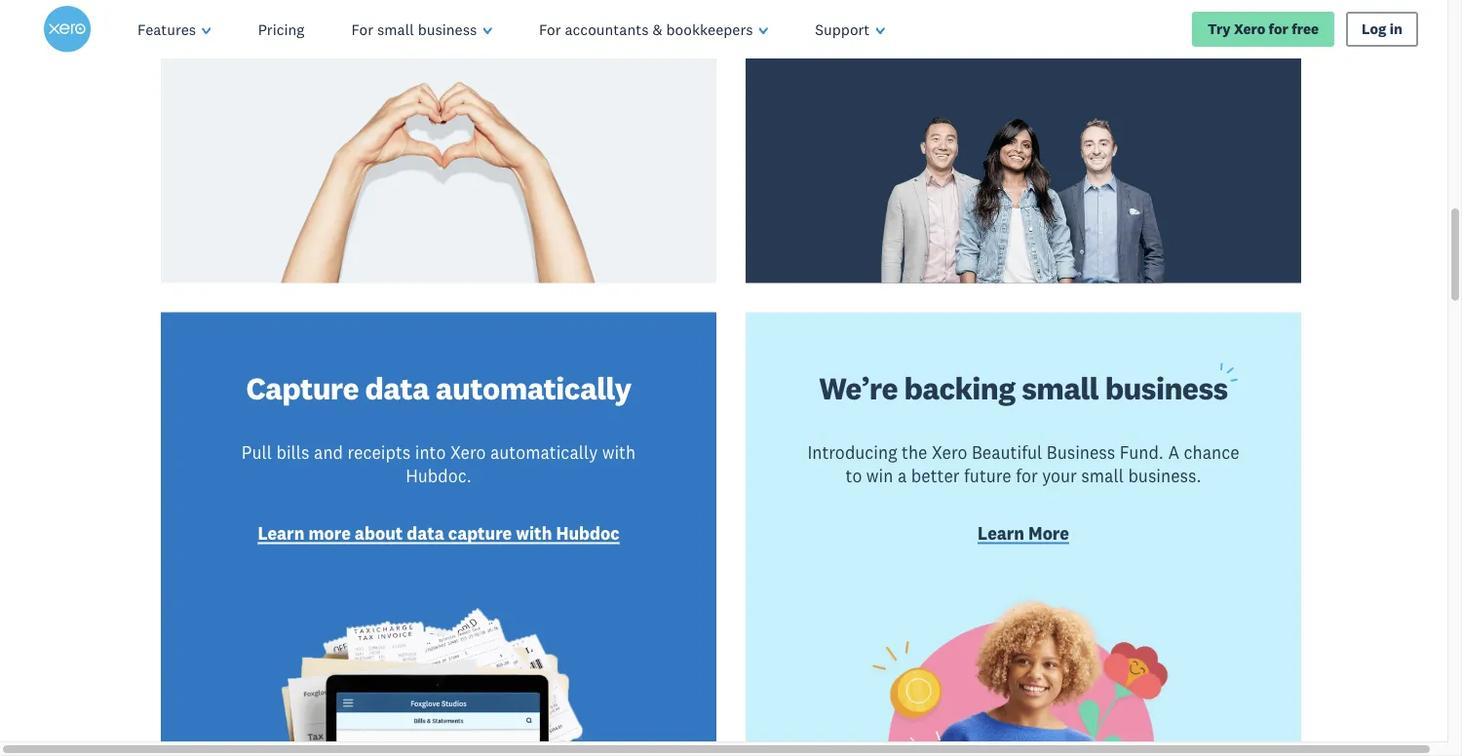 Task type: locate. For each thing, give the bounding box(es) containing it.
0 vertical spatial business
[[418, 19, 477, 39]]

0 horizontal spatial for
[[351, 19, 373, 39]]

0 vertical spatial automatically
[[436, 369, 631, 408]]

or
[[1008, 19, 1025, 41]]

you
[[1171, 19, 1201, 41]]

1 horizontal spatial business
[[1105, 369, 1228, 408]]

try
[[1208, 20, 1231, 38]]

hands in a heart shape image
[[278, 77, 600, 284]]

2 vertical spatial small
[[1082, 466, 1124, 487]]

xero left the &
[[555, 19, 593, 41]]

accountant
[[911, 19, 1004, 41]]

xero up better
[[932, 443, 968, 464]]

1 vertical spatial business
[[1105, 369, 1228, 408]]

with up hubdoc
[[602, 443, 636, 464]]

for small business
[[351, 19, 477, 39]]

1 horizontal spatial for
[[539, 19, 561, 39]]

automatically
[[436, 369, 631, 408], [490, 443, 598, 464]]

for left free
[[1269, 20, 1289, 38]]

for left "getting"
[[351, 19, 373, 39]]

into
[[415, 443, 446, 464]]

find an accountant or bookkeeper near you
[[846, 19, 1201, 41]]

with right "started"
[[515, 19, 551, 41]]

0 vertical spatial for
[[1269, 20, 1289, 38]]

free
[[1292, 20, 1319, 38]]

the
[[902, 443, 928, 464]]

introducing the xero beautiful business fund. a chance to win a better future for your small business.
[[808, 443, 1240, 487]]

xero inside introducing the xero beautiful business fund. a chance to win a better future for your small business.
[[932, 443, 968, 464]]

1 vertical spatial automatically
[[490, 443, 598, 464]]

small
[[377, 19, 414, 39], [1022, 369, 1099, 408], [1082, 466, 1124, 487]]

0 vertical spatial small
[[377, 19, 414, 39]]

for left "accountants"
[[539, 19, 561, 39]]

for for for accountants & bookkeepers
[[539, 19, 561, 39]]

1 for from the left
[[351, 19, 373, 39]]

about right more
[[355, 524, 403, 545]]

more
[[1029, 524, 1069, 545]]

better
[[911, 466, 960, 487]]

for inside introducing the xero beautiful business fund. a chance to win a better future for your small business.
[[1016, 466, 1038, 487]]

data
[[365, 369, 429, 408], [407, 524, 444, 545]]

receipts
[[348, 443, 411, 464]]

0 horizontal spatial for
[[1016, 466, 1038, 487]]

more
[[308, 524, 351, 545]]

for inside for small business dropdown button
[[351, 19, 373, 39]]

your
[[1042, 466, 1077, 487]]

for
[[1269, 20, 1289, 38], [1016, 466, 1038, 487]]

in
[[1390, 20, 1403, 38]]

accountants
[[565, 19, 649, 39]]

learn
[[285, 19, 331, 41], [258, 524, 305, 545], [978, 524, 1025, 545]]

started
[[450, 19, 511, 41]]

about
[[335, 19, 384, 41], [355, 524, 403, 545]]

pull
[[242, 443, 272, 464]]

for for for small business
[[351, 19, 373, 39]]

pricing link
[[235, 0, 328, 58]]

for
[[351, 19, 373, 39], [539, 19, 561, 39]]

accountants and bookkeepers standing next to each other image
[[863, 117, 1185, 284]]

xero up hubdoc.
[[450, 443, 486, 464]]

pricing
[[258, 19, 305, 39]]

0 horizontal spatial business
[[418, 19, 477, 39]]

for down beautiful
[[1016, 466, 1038, 487]]

getting
[[388, 19, 446, 41]]

for accountants & bookkeepers
[[539, 19, 753, 39]]

introducing
[[808, 443, 897, 464]]

to
[[846, 466, 862, 487]]

1 vertical spatial with
[[602, 443, 636, 464]]

about left "getting"
[[335, 19, 384, 41]]

xero right try
[[1234, 20, 1266, 38]]

2 vertical spatial with
[[516, 524, 552, 545]]

bookkeeper
[[1029, 19, 1126, 41]]

learn about getting started with xero link
[[285, 19, 593, 45]]

2 for from the left
[[539, 19, 561, 39]]

try xero for free
[[1208, 20, 1319, 38]]

xero
[[555, 19, 593, 41], [1234, 20, 1266, 38], [450, 443, 486, 464], [932, 443, 968, 464]]

for inside for accountants & bookkeepers "dropdown button"
[[539, 19, 561, 39]]

1 vertical spatial data
[[407, 524, 444, 545]]

we're backing small
[[819, 369, 1105, 408]]

log in link
[[1347, 12, 1419, 47]]

1 vertical spatial for
[[1016, 466, 1038, 487]]

data left 'capture'
[[407, 524, 444, 545]]

with left hubdoc
[[516, 524, 552, 545]]

capture data automatically
[[246, 369, 631, 408]]

with
[[515, 19, 551, 41], [602, 443, 636, 464], [516, 524, 552, 545]]

business
[[418, 19, 477, 39], [1105, 369, 1228, 408]]

data up receipts
[[365, 369, 429, 408]]

capture
[[246, 369, 359, 408]]



Task type: vqa. For each thing, say whether or not it's contained in the screenshot.
ONLINE
no



Task type: describe. For each thing, give the bounding box(es) containing it.
xero homepage image
[[44, 6, 91, 53]]

0 vertical spatial about
[[335, 19, 384, 41]]

an
[[886, 19, 907, 41]]

a
[[1168, 443, 1180, 464]]

learn more
[[978, 524, 1069, 545]]

with inside pull bills and receipts into xero automatically with hubdoc.
[[602, 443, 636, 464]]

support button
[[792, 0, 909, 58]]

learn for we're
[[978, 524, 1025, 545]]

bookkeepers
[[666, 19, 753, 39]]

chance
[[1184, 443, 1240, 464]]

a retail store owner holds a shoe box and smiles at the camera image
[[863, 587, 1185, 757]]

hubdoc.
[[406, 466, 472, 487]]

small inside introducing the xero beautiful business fund. a chance to win a better future for your small business.
[[1082, 466, 1124, 487]]

support
[[815, 19, 870, 39]]

find
[[846, 19, 882, 41]]

automatically inside pull bills and receipts into xero automatically with hubdoc.
[[490, 443, 598, 464]]

fund.
[[1120, 443, 1164, 464]]

near
[[1130, 19, 1167, 41]]

a tablet device shows scanned bills and statements over a pile of paperwork image
[[219, 581, 658, 757]]

learn more about data capture with hubdoc link
[[258, 523, 620, 549]]

business
[[1047, 443, 1116, 464]]

and
[[314, 443, 343, 464]]

backing
[[904, 369, 1016, 408]]

for accountants & bookkeepers button
[[516, 0, 792, 58]]

learn more link
[[978, 523, 1069, 549]]

a
[[898, 466, 907, 487]]

&
[[653, 19, 663, 39]]

0 vertical spatial data
[[365, 369, 429, 408]]

data inside learn more about data capture with hubdoc link
[[407, 524, 444, 545]]

future
[[964, 466, 1012, 487]]

learn about getting started with xero
[[285, 19, 593, 41]]

small inside dropdown button
[[377, 19, 414, 39]]

learn more about data capture with hubdoc
[[258, 524, 620, 545]]

we're
[[819, 369, 898, 408]]

capture
[[448, 524, 512, 545]]

learn for capture
[[258, 524, 305, 545]]

business inside dropdown button
[[418, 19, 477, 39]]

log in
[[1362, 20, 1403, 38]]

business.
[[1128, 466, 1202, 487]]

1 horizontal spatial for
[[1269, 20, 1289, 38]]

features
[[137, 19, 196, 39]]

hubdoc
[[556, 524, 620, 545]]

for small business button
[[328, 0, 516, 58]]

xero inside pull bills and receipts into xero automatically with hubdoc.
[[450, 443, 486, 464]]

1 vertical spatial about
[[355, 524, 403, 545]]

1 vertical spatial small
[[1022, 369, 1099, 408]]

beautiful
[[972, 443, 1043, 464]]

try xero for free link
[[1192, 12, 1335, 47]]

features button
[[114, 0, 235, 58]]

win
[[867, 466, 893, 487]]

pull bills and receipts into xero automatically with hubdoc.
[[242, 443, 636, 487]]

bills
[[276, 443, 310, 464]]

find an accountant or bookkeeper near you link
[[846, 19, 1201, 45]]

0 vertical spatial with
[[515, 19, 551, 41]]

log
[[1362, 20, 1387, 38]]



